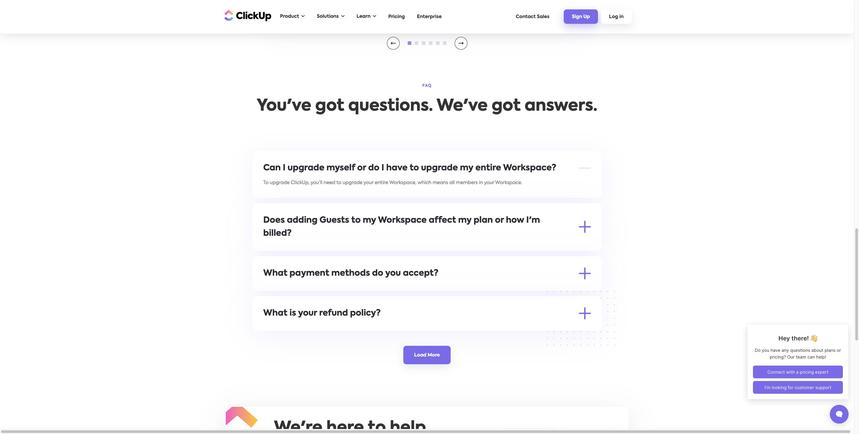 Task type: locate. For each thing, give the bounding box(es) containing it.
additional inside unlimited plan: receive 5 guest seats for a 1 paid user workspace and 2 guest seats for each additional paid user you invite to your workspace
[[489, 279, 513, 284]]

enterprise up 100%
[[277, 313, 300, 318]]

1 horizontal spatial or
[[495, 216, 504, 225]]

a up we accept all major credit cards! for enterprise orders meeting a minimum we also accept bank transfers.
[[370, 279, 373, 284]]

each for 5
[[475, 296, 487, 301]]

invite for business plan: receive 10 guest seats for a 1 paid user workspace and 5 guest seats for each additional paid user you invite to your workspace
[[545, 296, 558, 301]]

be right will
[[542, 329, 548, 334]]

and inside the "business plan: receive 10 guest seats for a 1 paid user workspace and 5 guest seats for each additional paid user you invite to your workspace"
[[426, 296, 435, 301]]

each down bank
[[475, 296, 487, 301]]

plan: for business
[[297, 296, 309, 301]]

0 horizontal spatial plan
[[349, 263, 359, 268]]

be
[[363, 254, 369, 259], [542, 329, 548, 334], [263, 334, 269, 339]]

0 vertical spatial number
[[375, 246, 393, 251]]

external down 'plan,'
[[527, 254, 546, 259]]

each inside unlimited plan: receive 5 guest seats for a 1 paid user workspace and 2 guest seats for each additional paid user you invite to your workspace
[[476, 279, 488, 284]]

0 vertical spatial what
[[263, 270, 288, 278]]

plan:
[[300, 279, 312, 284], [297, 296, 309, 301], [302, 313, 313, 318]]

workspaces up follows:
[[393, 254, 421, 259]]

accept down unlimited
[[272, 286, 289, 291]]

invite
[[546, 279, 558, 284], [545, 296, 558, 301]]

0 horizontal spatial with
[[442, 326, 452, 331]]

1 vertical spatial be
[[542, 329, 548, 334]]

is
[[290, 309, 296, 318]]

plan: for enterprise
[[302, 313, 313, 318]]

invite for unlimited plan: receive 5 guest seats for a 1 paid user workspace and 2 guest seats for each additional paid user you invite to your workspace
[[546, 279, 558, 284]]

0 horizontal spatial accept
[[272, 286, 289, 291]]

1 vertical spatial plan
[[446, 254, 456, 259]]

5 up cards!
[[331, 279, 333, 284]]

receive
[[313, 279, 330, 284], [310, 296, 327, 301]]

a
[[430, 254, 433, 259], [481, 254, 484, 259], [370, 279, 373, 284], [412, 286, 415, 291], [369, 296, 372, 301], [285, 326, 288, 331], [314, 334, 318, 339]]

issue
[[293, 334, 304, 339]]

receive inside the "business plan: receive 10 guest seats for a 1 paid user workspace and 5 guest seats for each additional paid user you invite to your workspace"
[[310, 296, 327, 301]]

to inside guests are intended for users external to your organization, if you add people inside your organization as guests they will be billed as paid users.
[[352, 329, 357, 334]]

0 vertical spatial which
[[418, 181, 432, 185]]

are
[[388, 263, 396, 268], [280, 329, 288, 334]]

as inside free forever workspaces can have an unlimited number of members and guests at no charge. on the free forever plan, guests have full create and edit permissions, which cannot be modified. workspaces on a paid plan start with a limited number of external guest seats and unlimited read-only guests. the paid plan guest seats are as follows:
[[397, 263, 402, 268]]

guests left at
[[434, 246, 449, 251]]

in right log
[[620, 15, 624, 19]]

on
[[482, 246, 489, 251]]

be left "happy"
[[263, 334, 269, 339]]

additional up transfers.
[[489, 279, 513, 284]]

are down modified.
[[388, 263, 396, 268]]

a up policy?
[[369, 296, 372, 301]]

what is your refund policy?
[[263, 309, 381, 318]]

of
[[394, 246, 399, 251], [521, 254, 526, 259], [376, 313, 381, 318]]

0 vertical spatial additional
[[489, 279, 513, 284]]

enterprise right for
[[350, 286, 374, 291]]

external
[[527, 254, 546, 259], [332, 329, 351, 334]]

a inside unlimited plan: receive 5 guest seats for a 1 paid user workspace and 2 guest seats for each additional paid user you invite to your workspace
[[370, 279, 373, 284]]

2
[[437, 279, 439, 284]]

1 horizontal spatial external
[[527, 254, 546, 259]]

0 horizontal spatial external
[[332, 329, 351, 334]]

have up "happy"
[[272, 326, 284, 331]]

you inside unlimited plan: receive 5 guest seats for a 1 paid user workspace and 2 guest seats for each additional paid user you invite to your workspace
[[536, 279, 544, 284]]

have
[[387, 164, 408, 172], [332, 246, 344, 251], [557, 246, 569, 251], [272, 326, 284, 331]]

of down does adding guests to my workspace affect my plan or how i'm billed?
[[394, 246, 399, 251]]

credit
[[311, 286, 325, 291]]

receive down credit
[[310, 296, 327, 301]]

plan down at
[[446, 254, 456, 259]]

1 horizontal spatial accept
[[457, 286, 474, 291]]

add
[[415, 329, 424, 334]]

i
[[283, 164, 286, 172], [382, 164, 384, 172]]

1 up orders
[[374, 279, 376, 284]]

1 vertical spatial members
[[400, 246, 422, 251]]

number up if
[[357, 313, 375, 318]]

user up options
[[525, 296, 534, 301]]

1 inside unlimited plan: receive 5 guest seats for a 1 paid user workspace and 2 guest seats for each additional paid user you invite to your workspace
[[374, 279, 376, 284]]

workspace inside does adding guests to my workspace affect my plan or how i'm billed?
[[378, 216, 427, 225]]

with inside we have a 100% satisfaction guarantee. if for any reason, you're not satisfied with your purchase, simply let us know within 30 days and we'll be happy to issue you a full refund.
[[442, 326, 452, 331]]

limited
[[485, 254, 501, 259]]

1 horizontal spatial free
[[499, 246, 509, 251]]

0 horizontal spatial which
[[330, 254, 344, 259]]

as left follows:
[[397, 263, 402, 268]]

plan inside does adding guests to my workspace affect my plan or how i'm billed?
[[474, 216, 493, 225]]

2 vertical spatial of
[[376, 313, 381, 318]]

an
[[345, 246, 351, 251]]

receives
[[314, 313, 333, 318]]

start
[[457, 254, 468, 259]]

1 we from the top
[[263, 286, 271, 291]]

i right the 'can'
[[283, 164, 286, 172]]

2 vertical spatial with
[[442, 326, 452, 331]]

business plan: receive 10 guest seats for a 1 paid user workspace and 5 guest seats for each additional paid user you invite to your workspace
[[277, 296, 575, 309]]

accept right also
[[457, 286, 474, 291]]

workspaces up the permissions,
[[293, 246, 321, 251]]

refund.
[[327, 334, 343, 339]]

unlimited plan: receive 5 guest seats for a 1 paid user workspace and 2 guest seats for each additional paid user you invite to your workspace
[[277, 279, 575, 292]]

0 vertical spatial entire
[[476, 164, 502, 172]]

2 horizontal spatial be
[[542, 329, 548, 334]]

1 forever from the left
[[275, 246, 292, 251]]

as left let
[[499, 329, 504, 334]]

of up any in the left bottom of the page
[[376, 313, 381, 318]]

as
[[397, 263, 402, 268], [409, 313, 415, 318], [499, 329, 504, 334], [563, 329, 568, 334]]

10
[[328, 296, 333, 301]]

0 horizontal spatial unlimited
[[263, 263, 285, 268]]

0 vertical spatial are
[[388, 263, 396, 268]]

guests right 'plan,'
[[541, 246, 556, 251]]

we down create
[[263, 286, 271, 291]]

minimum
[[416, 286, 438, 291]]

transfers.
[[488, 286, 509, 291]]

know
[[518, 326, 530, 331]]

we accept all major credit cards! for enterprise orders meeting a minimum we also accept bank transfers.
[[263, 286, 509, 291]]

1 what from the top
[[263, 270, 288, 278]]

number up modified.
[[375, 246, 393, 251]]

1 vertical spatial receive
[[310, 296, 327, 301]]

1 vertical spatial external
[[332, 329, 351, 334]]

0 horizontal spatial in
[[479, 181, 483, 185]]

2 vertical spatial number
[[357, 313, 375, 318]]

0 vertical spatial external
[[527, 254, 546, 259]]

about
[[356, 354, 370, 359]]

paid inside guests are intended for users external to your organization, if you add people inside your organization as guests they will be billed as paid users.
[[569, 329, 580, 334]]

1 horizontal spatial plan
[[446, 254, 456, 259]]

plan: down major
[[297, 296, 309, 301]]

with for advanced
[[458, 313, 468, 318]]

plan up on
[[474, 216, 493, 225]]

invite inside unlimited plan: receive 5 guest seats for a 1 paid user workspace and 2 guest seats for each additional paid user you invite to your workspace
[[546, 279, 558, 284]]

do up to upgrade clickup, you'll need to upgrade your entire workspace, which means all members in your workspace. on the top of the page
[[368, 164, 380, 172]]

1 i from the left
[[283, 164, 286, 172]]

1 horizontal spatial members
[[456, 181, 478, 185]]

0 vertical spatial of
[[394, 246, 399, 251]]

accept
[[272, 286, 289, 291], [457, 286, 474, 291]]

and inside we have a 100% satisfaction guarantee. if for any reason, you're not satisfied with your purchase, simply let us know within 30 days and we'll be happy to issue you a full refund.
[[566, 326, 575, 331]]

a down on
[[481, 254, 484, 259]]

you inside guests are intended for users external to your organization, if you add people inside your organization as guests they will be billed as paid users.
[[405, 329, 414, 334]]

we up users.
[[263, 326, 271, 331]]

1 accept from the left
[[272, 286, 289, 291]]

happy
[[271, 334, 285, 339]]

sales
[[537, 14, 550, 19]]

0 horizontal spatial guests
[[263, 329, 279, 334]]

major
[[297, 286, 310, 291]]

or left how
[[495, 216, 504, 225]]

no
[[456, 246, 462, 251]]

guests inside guests are intended for users external to your organization, if you add people inside your organization as guests they will be billed as paid users.
[[263, 329, 279, 334]]

5 down we on the bottom right of page
[[436, 296, 439, 301]]

if
[[401, 329, 404, 334]]

guests up "happy"
[[263, 329, 279, 334]]

1 vertical spatial business
[[425, 313, 444, 318]]

1 vertical spatial of
[[521, 254, 526, 259]]

or right myself at the top left
[[357, 164, 366, 172]]

user up we accept all major credit cards! for enterprise orders meeting a minimum we also accept bank transfers.
[[389, 279, 398, 284]]

1 vertical spatial additional
[[488, 296, 512, 301]]

which left means
[[418, 181, 432, 185]]

advanced
[[469, 313, 492, 318]]

members up follows:
[[400, 246, 422, 251]]

0 vertical spatial 1
[[374, 279, 376, 284]]

entire up workspace.
[[476, 164, 502, 172]]

for down start
[[468, 279, 475, 284]]

1 vertical spatial or
[[495, 216, 504, 225]]

adding
[[287, 216, 318, 225]]

we inside we have a 100% satisfaction guarantee. if for any reason, you're not satisfied with your purchase, simply let us know within 30 days and we'll be happy to issue you a full refund.
[[263, 326, 271, 331]]

the up the not
[[416, 313, 424, 318]]

2 horizontal spatial plan
[[474, 216, 493, 225]]

we
[[263, 286, 271, 291], [263, 326, 271, 331]]

free up create
[[263, 246, 274, 251]]

you inside the "business plan: receive 10 guest seats for a 1 paid user workspace and 5 guest seats for each additional paid user you invite to your workspace"
[[536, 296, 544, 301]]

100%
[[289, 326, 301, 331]]

0 vertical spatial we
[[263, 286, 271, 291]]

2 what from the top
[[263, 309, 288, 318]]

2 vertical spatial plan:
[[302, 313, 313, 318]]

all down unlimited
[[290, 286, 295, 291]]

0 horizontal spatial enterprise
[[277, 313, 300, 318]]

each up bank
[[476, 279, 488, 284]]

1 horizontal spatial with
[[458, 313, 468, 318]]

2 horizontal spatial guests
[[541, 246, 556, 251]]

1 horizontal spatial business
[[425, 313, 444, 318]]

of right limited on the right
[[521, 254, 526, 259]]

workspace,
[[390, 181, 417, 185]]

additional inside the "business plan: receive 10 guest seats for a 1 paid user workspace and 5 guest seats for each additional paid user you invite to your workspace"
[[488, 296, 512, 301]]

0 horizontal spatial business
[[277, 296, 296, 301]]

your
[[364, 181, 374, 185], [484, 181, 495, 185], [565, 279, 575, 284], [565, 296, 575, 301], [298, 309, 317, 318], [454, 326, 464, 331], [358, 329, 368, 334], [457, 329, 467, 334]]

guests.
[[310, 263, 327, 268]]

1 vertical spatial 1
[[373, 296, 375, 301]]

create
[[263, 254, 279, 259]]

each inside the "business plan: receive 10 guest seats for a 1 paid user workspace and 5 guest seats for each additional paid user you invite to your workspace"
[[475, 296, 487, 301]]

2 vertical spatial enterprise
[[277, 313, 300, 318]]

i up to upgrade clickup, you'll need to upgrade your entire workspace, which means all members in your workspace. on the top of the page
[[382, 164, 384, 172]]

intended
[[289, 329, 310, 334]]

what left is
[[263, 309, 288, 318]]

1 horizontal spatial unlimited
[[352, 246, 374, 251]]

edit
[[290, 254, 299, 259]]

plan down cannot
[[349, 263, 359, 268]]

workspace.
[[496, 181, 523, 185]]

plan: inside the "business plan: receive 10 guest seats for a 1 paid user workspace and 5 guest seats for each additional paid user you invite to your workspace"
[[297, 296, 309, 301]]

1 vertical spatial do
[[372, 270, 384, 278]]

1 horizontal spatial are
[[388, 263, 396, 268]]

receive up credit
[[313, 279, 330, 284]]

users
[[319, 329, 331, 334]]

be inside free forever workspaces can have an unlimited number of members and guests at no charge. on the free forever plan, guests have full create and edit permissions, which cannot be modified. workspaces on a paid plan start with a limited number of external guest seats and unlimited read-only guests. the paid plan guest seats are as follows:
[[363, 254, 369, 259]]

at
[[450, 246, 455, 251]]

let
[[504, 326, 510, 331]]

which up the
[[330, 254, 344, 259]]

full
[[570, 246, 577, 251], [319, 334, 326, 339]]

0 horizontal spatial members
[[400, 246, 422, 251]]

workspace?
[[504, 164, 557, 172]]

danielle t image
[[391, 42, 396, 45], [459, 42, 464, 45]]

2 vertical spatial be
[[263, 334, 269, 339]]

guests left they
[[505, 329, 521, 334]]

unlimited down create
[[263, 263, 285, 268]]

1 vertical spatial all
[[290, 286, 295, 291]]

1 horizontal spatial be
[[363, 254, 369, 259]]

1 horizontal spatial all
[[450, 181, 455, 185]]

forever left 'plan,'
[[510, 246, 527, 251]]

as right the billed
[[563, 329, 568, 334]]

with down the plan,
[[442, 326, 452, 331]]

2 forever from the left
[[510, 246, 527, 251]]

a inside the "business plan: receive 10 guest seats for a 1 paid user workspace and 5 guest seats for each additional paid user you invite to your workspace"
[[369, 296, 372, 301]]

full inside free forever workspaces can have an unlimited number of members and guests at no charge. on the free forever plan, guests have full create and edit permissions, which cannot be modified. workspaces on a paid plan start with a limited number of external guest seats and unlimited read-only guests. the paid plan guest seats are as follows:
[[570, 246, 577, 251]]

0 horizontal spatial free
[[263, 246, 274, 251]]

with down charge.
[[469, 254, 479, 259]]

1 inside the "business plan: receive 10 guest seats for a 1 paid user workspace and 5 guest seats for each additional paid user you invite to your workspace"
[[373, 296, 375, 301]]

invite inside the "business plan: receive 10 guest seats for a 1 paid user workspace and 5 guest seats for each additional paid user you invite to your workspace"
[[545, 296, 558, 301]]

product
[[280, 14, 299, 19]]

0 vertical spatial all
[[450, 181, 455, 185]]

are up "happy"
[[280, 329, 288, 334]]

number
[[375, 246, 393, 251], [502, 254, 520, 259], [357, 313, 375, 318]]

0 vertical spatial each
[[476, 279, 488, 284]]

what up unlimited
[[263, 270, 288, 278]]

what payment methods do you accept?
[[263, 270, 439, 278]]

all right means
[[450, 181, 455, 185]]

in left workspace.
[[479, 181, 483, 185]]

business up satisfied
[[425, 313, 444, 318]]

affect
[[429, 216, 457, 225]]

0 vertical spatial unlimited
[[352, 246, 374, 251]]

1 down orders
[[373, 296, 375, 301]]

members right means
[[456, 181, 478, 185]]

for right if
[[362, 326, 369, 331]]

for left "users"
[[311, 329, 318, 334]]

seats
[[561, 254, 574, 259], [375, 263, 387, 268], [349, 279, 361, 284], [455, 279, 467, 284], [348, 296, 360, 301], [454, 296, 466, 301], [396, 313, 408, 318], [385, 354, 397, 359]]

1 vertical spatial what
[[263, 309, 288, 318]]

have left an
[[332, 246, 344, 251]]

billed?
[[263, 230, 292, 238]]

and inside unlimited plan: receive 5 guest seats for a 1 paid user workspace and 2 guest seats for each additional paid user you invite to your workspace
[[427, 279, 436, 284]]

to inside does adding guests to my workspace affect my plan or how i'm billed?
[[352, 216, 361, 225]]

plan: inside unlimited plan: receive 5 guest seats for a 1 paid user workspace and 2 guest seats for each additional paid user you invite to your workspace
[[300, 279, 312, 284]]

organization,
[[369, 329, 400, 334]]

people
[[425, 329, 441, 334]]

answers.
[[525, 98, 598, 114]]

1 vertical spatial are
[[280, 329, 288, 334]]

full inside we have a 100% satisfaction guarantee. if for any reason, you're not satisfied with your purchase, simply let us know within 30 days and we'll be happy to issue you a full refund.
[[319, 334, 326, 339]]

1 vertical spatial unlimited
[[263, 263, 285, 268]]

plan: right is
[[302, 313, 313, 318]]

do up orders
[[372, 270, 384, 278]]

0 vertical spatial full
[[570, 246, 577, 251]]

if
[[358, 326, 361, 331]]

solutions button
[[314, 10, 348, 24]]

with right the plan,
[[458, 313, 468, 318]]

load
[[414, 353, 427, 358]]

30
[[547, 326, 552, 331]]

0 vertical spatial with
[[469, 254, 479, 259]]

entire left workspace,
[[375, 181, 389, 185]]

all
[[450, 181, 455, 185], [290, 286, 295, 291]]

0 horizontal spatial entire
[[375, 181, 389, 185]]

receive inside unlimited plan: receive 5 guest seats for a 1 paid user workspace and 2 guest seats for each additional paid user you invite to your workspace
[[313, 279, 330, 284]]

guests inside guests are intended for users external to your organization, if you add people inside your organization as guests they will be billed as paid users.
[[505, 329, 521, 334]]

which
[[418, 181, 432, 185], [330, 254, 344, 259]]

enterprise plan: receives the same number of guest seats as the business plan, with advanced permissions options
[[277, 313, 539, 318]]

1 horizontal spatial full
[[570, 246, 577, 251]]

log in link
[[602, 9, 632, 24]]

the right on
[[490, 246, 498, 251]]

1 horizontal spatial enterprise
[[350, 286, 374, 291]]

cards!
[[326, 286, 341, 291]]

we've
[[437, 98, 488, 114]]

0 vertical spatial business
[[277, 296, 296, 301]]

1 horizontal spatial got
[[492, 98, 521, 114]]

follows:
[[403, 263, 421, 268]]

1 horizontal spatial 5
[[436, 296, 439, 301]]

2 accept from the left
[[457, 286, 474, 291]]

be right cannot
[[363, 254, 369, 259]]

are inside guests are intended for users external to your organization, if you add people inside your organization as guests they will be billed as paid users.
[[280, 329, 288, 334]]

external inside guests are intended for users external to your organization, if you add people inside your organization as guests they will be billed as paid users.
[[332, 329, 351, 334]]

0 vertical spatial or
[[357, 164, 366, 172]]

0 horizontal spatial all
[[290, 286, 295, 291]]

members
[[456, 181, 478, 185], [400, 246, 422, 251]]

the left same
[[334, 313, 342, 318]]

users.
[[263, 338, 276, 342]]

2 horizontal spatial the
[[490, 246, 498, 251]]

0 horizontal spatial of
[[376, 313, 381, 318]]

0 horizontal spatial got
[[316, 98, 345, 114]]

as up the not
[[409, 313, 415, 318]]

1 horizontal spatial guests
[[320, 216, 350, 225]]

guest
[[547, 254, 560, 259], [360, 263, 373, 268], [335, 279, 347, 284], [441, 279, 454, 284], [334, 296, 347, 301], [440, 296, 453, 301], [382, 313, 395, 318], [371, 354, 384, 359], [409, 354, 422, 359]]

0 vertical spatial 5
[[331, 279, 333, 284]]

0 vertical spatial guests
[[320, 216, 350, 225]]

free up limited on the right
[[499, 246, 509, 251]]

0 horizontal spatial full
[[319, 334, 326, 339]]

clickup image
[[222, 9, 272, 22]]

support
[[293, 354, 311, 359]]

enterprise for enterprise plan: receives the same number of guest seats as the business plan, with advanced permissions options
[[277, 313, 300, 318]]

guests
[[434, 246, 449, 251], [541, 246, 556, 251], [505, 329, 521, 334]]

guests inside does adding guests to my workspace affect my plan or how i'm billed?
[[320, 216, 350, 225]]

unlimited up cannot
[[352, 246, 374, 251]]

what for what payment methods do you accept?
[[263, 270, 288, 278]]

5 inside the "business plan: receive 10 guest seats for a 1 paid user workspace and 5 guest seats for each additional paid user you invite to your workspace"
[[436, 296, 439, 301]]

or inside does adding guests to my workspace affect my plan or how i'm billed?
[[495, 216, 504, 225]]

0 horizontal spatial forever
[[275, 246, 292, 251]]

guests
[[320, 216, 350, 225], [263, 329, 279, 334]]

1 vertical spatial each
[[475, 296, 487, 301]]

plan: up major
[[300, 279, 312, 284]]

0 vertical spatial receive
[[313, 279, 330, 284]]

1 vertical spatial which
[[330, 254, 344, 259]]

0 horizontal spatial are
[[280, 329, 288, 334]]

log in
[[610, 15, 624, 19]]

enterprise up "testimonial navigation" 'navigation'
[[417, 14, 442, 19]]

0 horizontal spatial danielle t image
[[391, 42, 396, 45]]

user down 'plan,'
[[526, 279, 535, 284]]

1 horizontal spatial forever
[[510, 246, 527, 251]]

0 vertical spatial plan
[[474, 216, 493, 225]]

0 vertical spatial be
[[363, 254, 369, 259]]

1
[[374, 279, 376, 284], [373, 296, 375, 301]]

0 vertical spatial invite
[[546, 279, 558, 284]]

2 we from the top
[[263, 326, 271, 331]]

permissions
[[493, 313, 521, 318]]

guests up can
[[320, 216, 350, 225]]

business up is
[[277, 296, 296, 301]]

are inside free forever workspaces can have an unlimited number of members and guests at no charge. on the free forever plan, guests have full create and edit permissions, which cannot be modified. workspaces on a paid plan start with a limited number of external guest seats and unlimited read-only guests. the paid plan guest seats are as follows:
[[388, 263, 396, 268]]

unlimited
[[352, 246, 374, 251], [263, 263, 285, 268]]



Task type: describe. For each thing, give the bounding box(es) containing it.
1 for 5
[[374, 279, 376, 284]]

you inside we have a 100% satisfaction guarantee. if for any reason, you're not satisfied with your purchase, simply let us know within 30 days and we'll be happy to issue you a full refund.
[[305, 334, 313, 339]]

for inside we have a 100% satisfaction guarantee. if for any reason, you're not satisfied with your purchase, simply let us know within 30 days and we'll be happy to issue you a full refund.
[[362, 326, 369, 331]]

can
[[322, 246, 331, 251]]

with inside free forever workspaces can have an unlimited number of members and guests at no charge. on the free forever plan, guests have full create and edit permissions, which cannot be modified. workspaces on a paid plan start with a limited number of external guest seats and unlimited read-only guests. the paid plan guest seats are as follows:
[[469, 254, 479, 259]]

clickup,
[[291, 181, 310, 185]]

more
[[428, 353, 440, 358]]

contact sales
[[516, 14, 550, 19]]

1 vertical spatial enterprise
[[350, 286, 374, 291]]

danielle t
[[276, 17, 303, 22]]

a right meeting
[[412, 286, 415, 291]]

free forever workspaces can have an unlimited number of members and guests at no charge. on the free forever plan, guests have full create and edit permissions, which cannot be modified. workspaces on a paid plan start with a limited number of external guest seats and unlimited read-only guests. the paid plan guest seats are as follows:
[[263, 246, 584, 268]]

up
[[584, 15, 590, 19]]

we for what payment methods do you accept?
[[263, 286, 271, 291]]

the inside free forever workspaces can have an unlimited number of members and guests at no charge. on the free forever plan, guests have full create and edit permissions, which cannot be modified. workspaces on a paid plan start with a limited number of external guest seats and unlimited read-only guests. the paid plan guest seats are as follows:
[[490, 246, 498, 251]]

receive for 10
[[310, 296, 327, 301]]

to
[[263, 181, 269, 185]]

to upgrade clickup, you'll need to upgrade your entire workspace, which means all members in your workspace.
[[263, 181, 523, 185]]

enterprise link
[[414, 11, 445, 22]]

danielle
[[276, 17, 299, 22]]

have up to upgrade clickup, you'll need to upgrade your entire workspace, which means all members in your workspace. on the top of the page
[[387, 164, 408, 172]]

0 horizontal spatial workspaces
[[293, 246, 321, 251]]

t
[[300, 17, 303, 22]]

policy?
[[350, 309, 381, 318]]

they
[[522, 329, 532, 334]]

a right on
[[430, 254, 433, 259]]

your inside unlimited plan: receive 5 guest seats for a 1 paid user workspace and 2 guest seats for each additional paid user you invite to your workspace
[[565, 279, 575, 284]]

2 free from the left
[[499, 246, 509, 251]]

billed
[[549, 329, 561, 334]]

upgrade right the to
[[270, 181, 290, 185]]

be inside guests are intended for users external to your organization, if you add people inside your organization as guests they will be billed as paid users.
[[542, 329, 548, 334]]

danielle t link
[[270, 0, 585, 27]]

can
[[263, 164, 281, 172]]

2 danielle t image from the left
[[459, 42, 464, 45]]

1 free from the left
[[263, 246, 274, 251]]

0 horizontal spatial the
[[334, 313, 342, 318]]

have inside we have a 100% satisfaction guarantee. if for any reason, you're not satisfied with your purchase, simply let us know within 30 days and we'll be happy to issue you a full refund.
[[272, 326, 284, 331]]

1 vertical spatial number
[[502, 254, 520, 259]]

additional for 5
[[488, 296, 512, 301]]

we'll
[[576, 326, 586, 331]]

satisfaction
[[303, 326, 330, 331]]

0 horizontal spatial or
[[357, 164, 366, 172]]

head
[[263, 354, 276, 359]]

on
[[422, 254, 428, 259]]

you'll
[[311, 181, 323, 185]]

with for your
[[442, 326, 452, 331]]

the
[[328, 263, 336, 268]]

each for 2
[[476, 279, 488, 284]]

pricing link
[[385, 11, 409, 22]]

purchase,
[[465, 326, 487, 331]]

enterprise for enterprise
[[417, 14, 442, 19]]

contact
[[516, 14, 536, 19]]

permissions,
[[301, 254, 329, 259]]

us
[[512, 326, 517, 331]]

5 inside unlimited plan: receive 5 guest seats for a 1 paid user workspace and 2 guest seats for each additional paid user you invite to your workspace
[[331, 279, 333, 284]]

can i upgrade myself or do i have to upgrade my entire workspace?
[[263, 164, 557, 172]]

we for what is your refund policy?
[[263, 326, 271, 331]]

business inside the "business plan: receive 10 guest seats for a 1 paid user workspace and 5 guest seats for each additional paid user you invite to your workspace"
[[277, 296, 296, 301]]

pricing
[[389, 14, 405, 19]]

additional for 2
[[489, 279, 513, 284]]

contact sales button
[[513, 11, 553, 22]]

unlimited
[[277, 279, 299, 284]]

for up policy?
[[361, 296, 368, 301]]

you've got questions. we've got answers.
[[257, 98, 598, 114]]

how
[[506, 216, 525, 225]]

i'm
[[527, 216, 540, 225]]

a down satisfaction
[[314, 334, 318, 339]]

2 i from the left
[[382, 164, 384, 172]]

methods
[[332, 270, 370, 278]]

within
[[531, 326, 545, 331]]

what for what is your refund policy?
[[263, 309, 288, 318]]

testimonial navigation navigation
[[408, 41, 447, 45]]

members inside free forever workspaces can have an unlimited number of members and guests at no charge. on the free forever plan, guests have full create and edit permissions, which cannot be modified. workspaces on a paid plan start with a limited number of external guest seats and unlimited read-only guests. the paid plan guest seats are as follows:
[[400, 246, 422, 251]]

1 for 10
[[373, 296, 375, 301]]

learn
[[357, 14, 371, 19]]

for
[[342, 286, 349, 291]]

inside
[[443, 329, 456, 334]]

reason,
[[379, 326, 396, 331]]

1 danielle t image from the left
[[391, 42, 396, 45]]

2 vertical spatial plan
[[349, 263, 359, 268]]

upgrade down myself at the top left
[[343, 181, 363, 185]]

be inside we have a 100% satisfaction guarantee. if for any reason, you're not satisfied with your purchase, simply let us know within 30 days and we'll be happy to issue you a full refund.
[[263, 334, 269, 339]]

to inside the "business plan: receive 10 guest seats for a 1 paid user workspace and 5 guest seats for each additional paid user you invite to your workspace"
[[559, 296, 564, 301]]

means
[[433, 181, 448, 185]]

1 got from the left
[[316, 98, 345, 114]]

your inside we have a 100% satisfaction guarantee. if for any reason, you're not satisfied with your purchase, simply let us know within 30 days and we'll be happy to issue you a full refund.
[[454, 326, 464, 331]]

1 horizontal spatial of
[[394, 246, 399, 251]]

clickup logo image
[[215, 403, 259, 435]]

faq
[[423, 84, 432, 88]]

receive for 5
[[313, 279, 330, 284]]

have right 'plan,'
[[557, 246, 569, 251]]

0 horizontal spatial guests
[[434, 246, 449, 251]]

for up advanced
[[468, 296, 474, 301]]

your inside the "business plan: receive 10 guest seats for a 1 paid user workspace and 5 guest seats for each additional paid user you invite to your workspace"
[[565, 296, 575, 301]]

in inside log in 'link'
[[620, 15, 624, 19]]

bank
[[475, 286, 487, 291]]

which inside free forever workspaces can have an unlimited number of members and guests at no charge. on the free forever plan, guests have full create and edit permissions, which cannot be modified. workspaces on a paid plan start with a limited number of external guest seats and unlimited read-only guests. the paid plan guest seats are as follows:
[[330, 254, 344, 259]]

questions.
[[349, 98, 433, 114]]

2 got from the left
[[492, 98, 521, 114]]

0 vertical spatial do
[[368, 164, 380, 172]]

myself
[[327, 164, 355, 172]]

support doc link
[[293, 354, 322, 359]]

we have a 100% satisfaction guarantee. if for any reason, you're not satisfied with your purchase, simply let us know within 30 days and we'll be happy to issue you a full refund.
[[263, 326, 586, 339]]

you've
[[257, 98, 312, 114]]

1 vertical spatial workspaces
[[393, 254, 421, 259]]

plan: for unlimited
[[300, 279, 312, 284]]

for down "what payment methods do you accept?"
[[362, 279, 369, 284]]

upgrade up clickup,
[[288, 164, 325, 172]]

learn
[[329, 354, 341, 359]]

upgrade up means
[[421, 164, 458, 172]]

2 horizontal spatial of
[[521, 254, 526, 259]]

sign
[[572, 15, 583, 19]]

1 horizontal spatial entire
[[476, 164, 502, 172]]

product button
[[277, 10, 308, 24]]

not
[[413, 326, 421, 331]]

permissions.
[[423, 354, 451, 359]]

sign up
[[572, 15, 590, 19]]

simply
[[489, 326, 503, 331]]

solutions
[[317, 14, 339, 19]]

user down we accept all major credit cards! for enterprise orders meeting a minimum we also accept bank transfers.
[[388, 296, 398, 301]]

payment
[[290, 270, 330, 278]]

also
[[447, 286, 456, 291]]

head to this support doc to learn more about guest seats and guest permissions.
[[263, 354, 451, 359]]

to inside unlimited plan: receive 5 guest seats for a 1 paid user workspace and 2 guest seats for each additional paid user you invite to your workspace
[[559, 279, 564, 284]]

you're
[[397, 326, 411, 331]]

days
[[553, 326, 564, 331]]

more
[[342, 354, 354, 359]]

same
[[343, 313, 356, 318]]

modified.
[[370, 254, 392, 259]]

a left 100%
[[285, 326, 288, 331]]

0 vertical spatial members
[[456, 181, 478, 185]]

1 vertical spatial entire
[[375, 181, 389, 185]]

only
[[300, 263, 309, 268]]

external inside free forever workspaces can have an unlimited number of members and guests at no charge. on the free forever plan, guests have full create and edit permissions, which cannot be modified. workspaces on a paid plan start with a limited number of external guest seats and unlimited read-only guests. the paid plan guest seats are as follows:
[[527, 254, 546, 259]]

does adding guests to my workspace affect my plan or how i'm billed?
[[263, 216, 540, 238]]

this
[[283, 354, 292, 359]]

doc
[[313, 354, 322, 359]]

1 vertical spatial in
[[479, 181, 483, 185]]

any
[[370, 326, 378, 331]]

we
[[439, 286, 445, 291]]

1 horizontal spatial the
[[416, 313, 424, 318]]

for inside guests are intended for users external to your organization, if you add people inside your organization as guests they will be billed as paid users.
[[311, 329, 318, 334]]

to inside we have a 100% satisfaction guarantee. if for any reason, you're not satisfied with your purchase, simply let us know within 30 days and we'll be happy to issue you a full refund.
[[287, 334, 292, 339]]

plan,
[[445, 313, 456, 318]]



Task type: vqa. For each thing, say whether or not it's contained in the screenshot.
bottom Plan:
yes



